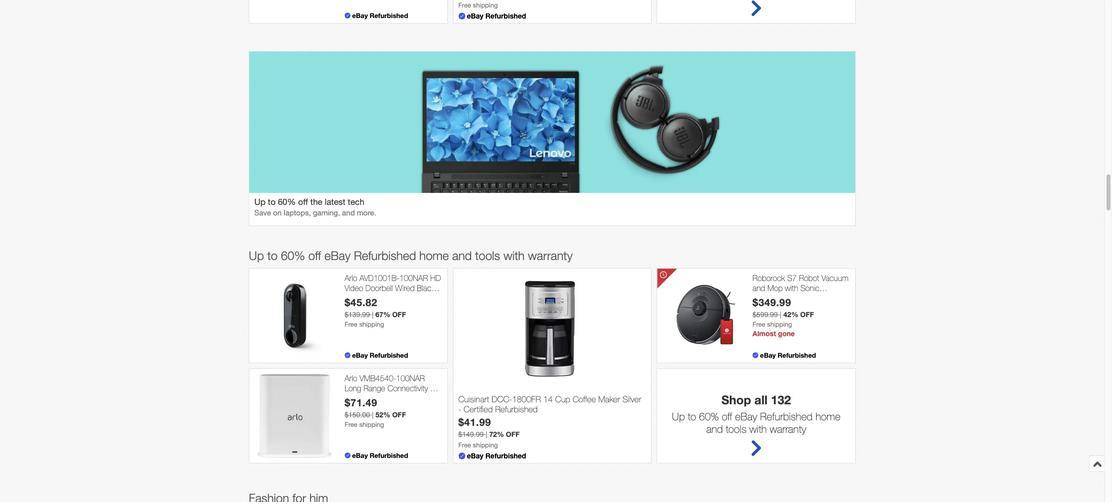 Task type: locate. For each thing, give the bounding box(es) containing it.
almost
[[753, 330, 776, 338]]

0 vertical spatial with
[[504, 249, 525, 263]]

0 vertical spatial tools
[[475, 249, 500, 263]]

| left 67%
[[372, 311, 374, 319]]

off right 67%
[[392, 310, 406, 319]]

off inside cuisinart dcc-1800fr 14 cup coffee maker silver - certified refurbished $41.99 $149.99 | 72% off free shipping
[[506, 431, 520, 439]]

all
[[755, 394, 768, 408]]

save
[[254, 209, 271, 217]]

$45.82
[[345, 296, 378, 308]]

60% for ebay
[[281, 249, 305, 263]]

off down "gaming,"
[[308, 249, 321, 263]]

tools inside shop all 132 up to 60% off ebay refurbished home and tools with warranty
[[726, 424, 747, 436]]

home inside shop all 132 up to 60% off ebay refurbished home and tools with warranty
[[816, 411, 841, 423]]

ebay inside shop all 132 up to 60% off ebay refurbished home and tools with warranty
[[735, 411, 757, 423]]

1 arlo from the top
[[345, 274, 357, 283]]

shipping for $45.82
[[359, 321, 384, 329]]

off inside $71.49 $150.00 | 52% off free shipping
[[392, 411, 406, 419]]

tools
[[475, 249, 500, 263], [726, 424, 747, 436]]

certified inside roborock s7 robot vacuum and mop with sonic mopping 2500pa-certified refurbished
[[814, 293, 841, 302]]

2 arlo from the top
[[345, 375, 357, 384]]

- down range
[[381, 394, 384, 403]]

avd1001b-
[[360, 274, 400, 283]]

1 horizontal spatial tools
[[726, 424, 747, 436]]

arlo avd1001b-100nar hd video doorbell wired black – certified refurbished
[[345, 274, 442, 302]]

off right 52%
[[392, 411, 406, 419]]

$45.82 $139.99 | 67% off free shipping
[[345, 296, 406, 329]]

0 horizontal spatial -
[[381, 394, 384, 403]]

certified inside the arlo avd1001b-100nar hd video doorbell wired black – certified refurbished
[[345, 293, 372, 302]]

certified for doorbell
[[345, 293, 372, 302]]

1 horizontal spatial with
[[750, 424, 767, 436]]

- inside arlo vmb4540-100nar long range connectivity pro smarthub - certified refurbished
[[381, 394, 384, 403]]

shipping inside $45.82 $139.99 | 67% off free shipping
[[359, 321, 384, 329]]

refurbished inside cuisinart dcc-1800fr 14 cup coffee maker silver - certified refurbished $41.99 $149.99 | 72% off free shipping
[[495, 405, 538, 415]]

free inside $45.82 $139.99 | 67% off free shipping
[[345, 321, 358, 329]]

$71.49
[[345, 397, 378, 409]]

certified inside cuisinart dcc-1800fr 14 cup coffee maker silver - certified refurbished $41.99 $149.99 | 72% off free shipping
[[464, 405, 493, 415]]

shipping inside $71.49 $150.00 | 52% off free shipping
[[359, 421, 384, 429]]

arlo up video
[[345, 274, 357, 283]]

100nar inside arlo vmb4540-100nar long range connectivity pro smarthub - certified refurbished
[[396, 375, 425, 384]]

arlo vmb4540-100nar long range connectivity pro smarthub - certified refurbished
[[345, 375, 441, 412]]

arlo inside the arlo avd1001b-100nar hd video doorbell wired black – certified refurbished
[[345, 274, 357, 283]]

1 horizontal spatial warranty
[[770, 424, 807, 436]]

1 horizontal spatial home
[[816, 411, 841, 423]]

| inside $45.82 $139.99 | 67% off free shipping
[[372, 311, 374, 319]]

arlo up long
[[345, 375, 357, 384]]

2 vertical spatial up
[[672, 411, 685, 423]]

0 vertical spatial -
[[381, 394, 384, 403]]

0 vertical spatial warranty
[[528, 249, 573, 263]]

on
[[273, 209, 282, 217]]

free for $349.99
[[753, 321, 766, 329]]

| inside $349.99 $599.99 | 42% off free shipping almost gone
[[780, 311, 782, 319]]

100nar for $71.49
[[396, 375, 425, 384]]

refurbished inside arlo vmb4540-100nar long range connectivity pro smarthub - certified refurbished
[[345, 403, 385, 412]]

0 vertical spatial 60%
[[278, 197, 296, 207]]

certified
[[345, 293, 372, 302], [814, 293, 841, 302], [386, 394, 413, 403], [464, 405, 493, 415]]

1 vertical spatial arlo
[[345, 375, 357, 384]]

free
[[458, 2, 471, 9], [345, 321, 358, 329], [753, 321, 766, 329], [345, 421, 358, 429], [458, 442, 471, 450]]

| left 72%
[[486, 431, 487, 439]]

2 horizontal spatial with
[[785, 284, 798, 293]]

100nar inside the arlo avd1001b-100nar hd video doorbell wired black – certified refurbished
[[400, 274, 428, 283]]

| inside $71.49 $150.00 | 52% off free shipping
[[372, 411, 374, 419]]

off right 72%
[[506, 431, 520, 439]]

1 vertical spatial tools
[[726, 424, 747, 436]]

with inside shop all 132 up to 60% off ebay refurbished home and tools with warranty
[[750, 424, 767, 436]]

| for $71.49
[[372, 411, 374, 419]]

arlo for $45.82
[[345, 274, 357, 283]]

- inside cuisinart dcc-1800fr 14 cup coffee maker silver - certified refurbished $41.99 $149.99 | 72% off free shipping
[[458, 405, 461, 415]]

1 vertical spatial up
[[249, 249, 264, 263]]

pro
[[430, 384, 441, 393]]

home
[[420, 249, 449, 263], [816, 411, 841, 423]]

certified for connectivity
[[386, 394, 413, 403]]

60%
[[278, 197, 296, 207], [281, 249, 305, 263], [699, 411, 719, 423]]

ebay refurbished
[[352, 12, 408, 20], [467, 12, 526, 20], [352, 352, 408, 360], [760, 352, 816, 360], [352, 452, 408, 460], [467, 452, 526, 461]]

hd
[[430, 274, 441, 283]]

100nar up connectivity
[[396, 375, 425, 384]]

2500pa-
[[785, 293, 814, 302]]

free for $45.82
[[345, 321, 358, 329]]

sonic
[[801, 284, 820, 293]]

shipping for $349.99
[[767, 321, 792, 329]]

0 vertical spatial to
[[268, 197, 276, 207]]

to inside up to 60% off the latest tech save on laptops, gaming, and more.
[[268, 197, 276, 207]]

1 vertical spatial 60%
[[281, 249, 305, 263]]

132
[[771, 394, 791, 408]]

latest
[[325, 197, 346, 207]]

warranty
[[528, 249, 573, 263], [770, 424, 807, 436]]

cuisinart dcc-1800fr 14 cup coffee maker silver - certified refurbished $41.99 $149.99 | 72% off free shipping
[[458, 395, 641, 450]]

arlo inside arlo vmb4540-100nar long range connectivity pro smarthub - certified refurbished
[[345, 375, 357, 384]]

| left 52%
[[372, 411, 374, 419]]

-
[[381, 394, 384, 403], [458, 405, 461, 415]]

shipping inside $349.99 $599.99 | 42% off free shipping almost gone
[[767, 321, 792, 329]]

0 horizontal spatial with
[[504, 249, 525, 263]]

up
[[254, 197, 266, 207], [249, 249, 264, 263], [672, 411, 685, 423]]

1 vertical spatial 100nar
[[396, 375, 425, 384]]

up to 60% off ebay refurbished home and tools with warranty
[[249, 249, 573, 263]]

1 horizontal spatial -
[[458, 405, 461, 415]]

| inside cuisinart dcc-1800fr 14 cup coffee maker silver - certified refurbished $41.99 $149.99 | 72% off free shipping
[[486, 431, 487, 439]]

certified down video
[[345, 293, 372, 302]]

and inside roborock s7 robot vacuum and mop with sonic mopping 2500pa-certified refurbished
[[753, 284, 765, 293]]

refurbished
[[370, 12, 408, 20], [486, 12, 526, 20], [354, 249, 416, 263], [374, 293, 414, 302], [753, 303, 793, 312], [370, 352, 408, 360], [778, 352, 816, 360], [345, 403, 385, 412], [495, 405, 538, 415], [760, 411, 813, 423], [370, 452, 408, 460], [486, 452, 526, 461]]

free inside $71.49 $150.00 | 52% off free shipping
[[345, 421, 358, 429]]

100nar for $45.82
[[400, 274, 428, 283]]

free shipping
[[458, 2, 498, 9]]

video
[[345, 284, 363, 293]]

60% inside up to 60% off the latest tech save on laptops, gaming, and more.
[[278, 197, 296, 207]]

vmb4540-
[[360, 375, 396, 384]]

ebay
[[352, 12, 368, 20], [467, 12, 484, 20], [325, 249, 351, 263], [352, 352, 368, 360], [760, 352, 776, 360], [735, 411, 757, 423], [352, 452, 368, 460], [467, 452, 484, 461]]

to for up to 60% off ebay refurbished home and tools with warranty
[[267, 249, 278, 263]]

1 vertical spatial to
[[267, 249, 278, 263]]

arlo
[[345, 274, 357, 283], [345, 375, 357, 384]]

refurbished inside the arlo avd1001b-100nar hd video doorbell wired black – certified refurbished
[[374, 293, 414, 302]]

with
[[504, 249, 525, 263], [785, 284, 798, 293], [750, 424, 767, 436]]

certified down connectivity
[[386, 394, 413, 403]]

1 vertical spatial warranty
[[770, 424, 807, 436]]

0 vertical spatial 100nar
[[400, 274, 428, 283]]

1 vertical spatial with
[[785, 284, 798, 293]]

off
[[298, 197, 308, 207], [308, 249, 321, 263], [392, 310, 406, 319], [800, 310, 814, 319], [392, 411, 406, 419], [722, 411, 732, 423], [506, 431, 520, 439]]

certified down cuisinart
[[464, 405, 493, 415]]

0 vertical spatial arlo
[[345, 274, 357, 283]]

- down cuisinart
[[458, 405, 461, 415]]

100nar up wired
[[400, 274, 428, 283]]

$71.49 $150.00 | 52% off free shipping
[[345, 397, 406, 429]]

off right '42%'
[[800, 310, 814, 319]]

2 vertical spatial to
[[688, 411, 696, 423]]

$41.99
[[458, 416, 491, 429]]

67%
[[376, 310, 390, 319]]

$349.99 $599.99 | 42% off free shipping almost gone
[[753, 296, 814, 338]]

shop
[[722, 394, 751, 408]]

to
[[268, 197, 276, 207], [267, 249, 278, 263], [688, 411, 696, 423]]

1 vertical spatial home
[[816, 411, 841, 423]]

2 vertical spatial with
[[750, 424, 767, 436]]

shipping
[[473, 2, 498, 9], [359, 321, 384, 329], [767, 321, 792, 329], [359, 421, 384, 429], [473, 442, 498, 450]]

maker
[[598, 395, 620, 405]]

100nar
[[400, 274, 428, 283], [396, 375, 425, 384]]

up for up to 60% off the latest tech save on laptops, gaming, and more.
[[254, 197, 266, 207]]

up inside up to 60% off the latest tech save on laptops, gaming, and more.
[[254, 197, 266, 207]]

$150.00
[[345, 411, 370, 419]]

certified down the sonic
[[814, 293, 841, 302]]

gaming,
[[313, 209, 340, 217]]

and
[[342, 209, 355, 217], [452, 249, 472, 263], [753, 284, 765, 293], [707, 424, 723, 436]]

the
[[310, 197, 323, 207]]

arlo for $71.49
[[345, 375, 357, 384]]

smarthub
[[345, 394, 379, 403]]

60% inside shop all 132 up to 60% off ebay refurbished home and tools with warranty
[[699, 411, 719, 423]]

connectivity
[[388, 384, 428, 393]]

roborock s7 robot vacuum and mop with sonic mopping 2500pa-certified refurbished link
[[753, 274, 851, 312]]

2 vertical spatial 60%
[[699, 411, 719, 423]]

cuisinart dcc-1800fr 14 cup coffee maker silver - certified refurbished link
[[458, 395, 646, 416]]

| left '42%'
[[780, 311, 782, 319]]

range
[[364, 384, 385, 393]]

1 vertical spatial -
[[458, 405, 461, 415]]

|
[[372, 311, 374, 319], [780, 311, 782, 319], [372, 411, 374, 419], [486, 431, 487, 439]]

0 horizontal spatial home
[[420, 249, 449, 263]]

off up laptops,
[[298, 197, 308, 207]]

off down 'shop'
[[722, 411, 732, 423]]

0 vertical spatial up
[[254, 197, 266, 207]]

0 horizontal spatial warranty
[[528, 249, 573, 263]]

certified inside arlo vmb4540-100nar long range connectivity pro smarthub - certified refurbished
[[386, 394, 413, 403]]

free inside $349.99 $599.99 | 42% off free shipping almost gone
[[753, 321, 766, 329]]



Task type: describe. For each thing, give the bounding box(es) containing it.
dcc-
[[492, 395, 512, 405]]

warranty inside shop all 132 up to 60% off ebay refurbished home and tools with warranty
[[770, 424, 807, 436]]

| for $349.99
[[780, 311, 782, 319]]

0 horizontal spatial tools
[[475, 249, 500, 263]]

arlo avd1001b-100nar hd video doorbell wired black – certified refurbished link
[[345, 274, 442, 302]]

off inside $349.99 $599.99 | 42% off free shipping almost gone
[[800, 310, 814, 319]]

–
[[438, 284, 442, 293]]

vacuum
[[822, 274, 849, 283]]

off inside up to 60% off the latest tech save on laptops, gaming, and more.
[[298, 197, 308, 207]]

to inside shop all 132 up to 60% off ebay refurbished home and tools with warranty
[[688, 411, 696, 423]]

free inside cuisinart dcc-1800fr 14 cup coffee maker silver - certified refurbished $41.99 $149.99 | 72% off free shipping
[[458, 442, 471, 450]]

60% for the
[[278, 197, 296, 207]]

black
[[417, 284, 435, 293]]

roborock s7 robot vacuum and mop with sonic mopping 2500pa-certified refurbished
[[753, 274, 849, 312]]

- for arlo
[[381, 394, 384, 403]]

to for up to 60% off the latest tech save on laptops, gaming, and more.
[[268, 197, 276, 207]]

off inside shop all 132 up to 60% off ebay refurbished home and tools with warranty
[[722, 411, 732, 423]]

up inside shop all 132 up to 60% off ebay refurbished home and tools with warranty
[[672, 411, 685, 423]]

off inside $45.82 $139.99 | 67% off free shipping
[[392, 310, 406, 319]]

- for cuisinart
[[458, 405, 461, 415]]

shipping inside cuisinart dcc-1800fr 14 cup coffee maker silver - certified refurbished $41.99 $149.99 | 72% off free shipping
[[473, 442, 498, 450]]

arlo vmb4540-100nar long range connectivity pro smarthub - certified refurbished link
[[345, 375, 442, 412]]

52%
[[376, 411, 390, 419]]

long
[[345, 384, 361, 393]]

gone
[[778, 330, 795, 338]]

coffee
[[573, 395, 596, 405]]

roborock
[[753, 274, 785, 283]]

wired
[[395, 284, 415, 293]]

certified for coffee
[[464, 405, 493, 415]]

and inside shop all 132 up to 60% off ebay refurbished home and tools with warranty
[[707, 424, 723, 436]]

more.
[[357, 209, 376, 217]]

s7
[[788, 274, 797, 283]]

shop all 132 up to 60% off ebay refurbished home and tools with warranty
[[672, 394, 841, 436]]

and inside up to 60% off the latest tech save on laptops, gaming, and more.
[[342, 209, 355, 217]]

silver
[[623, 395, 641, 405]]

1800fr
[[512, 395, 541, 405]]

$349.99
[[753, 296, 792, 308]]

42%
[[784, 310, 799, 319]]

tech
[[348, 197, 365, 207]]

refurbished inside shop all 132 up to 60% off ebay refurbished home and tools with warranty
[[760, 411, 813, 423]]

14
[[543, 395, 553, 405]]

72%
[[489, 431, 504, 439]]

doorbell
[[366, 284, 393, 293]]

with inside roborock s7 robot vacuum and mop with sonic mopping 2500pa-certified refurbished
[[785, 284, 798, 293]]

up to 60% off the latest tech save on laptops, gaming, and more.
[[254, 197, 376, 217]]

up for up to 60% off ebay refurbished home and tools with warranty
[[249, 249, 264, 263]]

laptops,
[[284, 209, 311, 217]]

robot
[[799, 274, 820, 283]]

cuisinart
[[458, 395, 489, 405]]

free for $71.49
[[345, 421, 358, 429]]

mop
[[768, 284, 783, 293]]

$139.99
[[345, 311, 370, 319]]

cup
[[555, 395, 571, 405]]

0 vertical spatial home
[[420, 249, 449, 263]]

$599.99
[[753, 311, 778, 319]]

shipping for $71.49
[[359, 421, 384, 429]]

$149.99
[[458, 431, 484, 439]]

mopping
[[753, 293, 782, 302]]

refurbished inside roborock s7 robot vacuum and mop with sonic mopping 2500pa-certified refurbished
[[753, 303, 793, 312]]

| for $45.82
[[372, 311, 374, 319]]



Task type: vqa. For each thing, say whether or not it's contained in the screenshot.
the in within '48 in Large Pre-Lit Outdoor Christmas Wreath with LED Lights, Bows Decoration'
no



